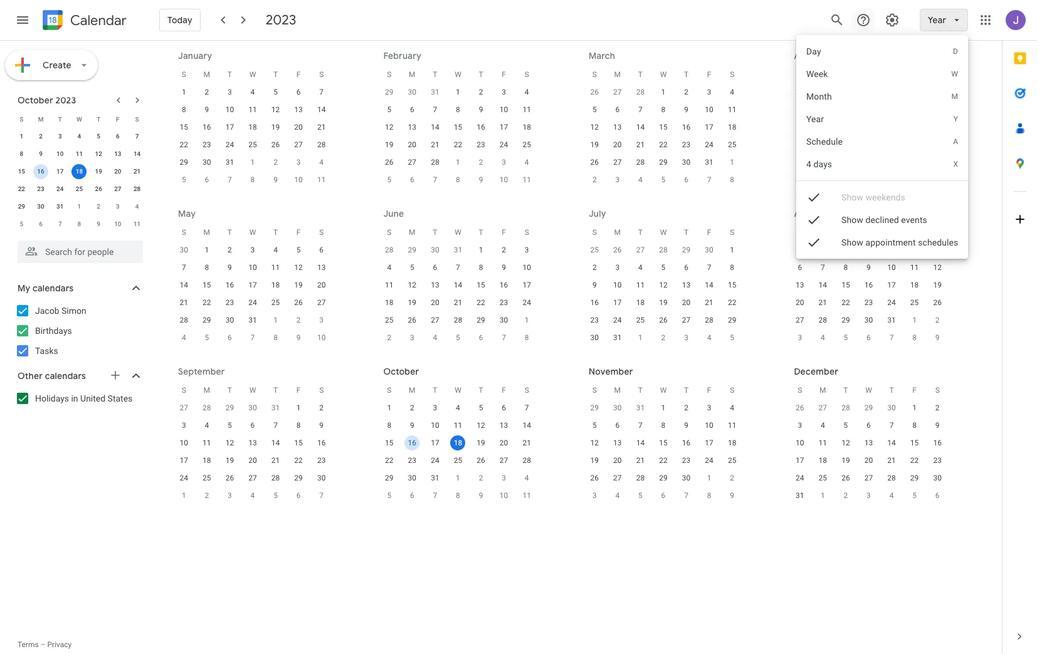 Task type: locate. For each thing, give the bounding box(es) containing it.
0 horizontal spatial november 9 element
[[91, 217, 106, 232]]

f inside december grid
[[913, 386, 917, 395]]

1 vertical spatial show
[[841, 215, 863, 225]]

30
[[408, 88, 416, 97], [203, 158, 211, 167], [682, 158, 691, 167], [796, 176, 804, 184], [37, 203, 44, 210], [180, 246, 188, 255], [431, 246, 439, 255], [705, 246, 714, 255], [796, 246, 804, 255], [226, 316, 234, 325], [500, 316, 508, 325], [865, 316, 873, 325], [590, 334, 599, 342], [248, 404, 257, 413], [613, 404, 622, 413], [888, 404, 896, 413], [317, 474, 326, 483], [408, 474, 416, 483], [682, 474, 691, 483], [933, 474, 942, 483]]

18 inside november grid
[[728, 439, 737, 448]]

m for may
[[204, 228, 210, 237]]

11 inside november grid
[[728, 421, 737, 430]]

5 inside september 5 element
[[844, 334, 848, 342]]

states
[[108, 394, 133, 404]]

day
[[806, 46, 821, 56]]

21 inside october grid
[[523, 439, 531, 448]]

2023
[[266, 11, 296, 29], [55, 95, 76, 106]]

w for september
[[249, 386, 256, 395]]

16 inside october 2023 grid
[[37, 168, 44, 175]]

y
[[953, 115, 958, 124]]

27 inside august grid
[[796, 316, 804, 325]]

18
[[248, 123, 257, 132], [523, 123, 531, 132], [728, 123, 737, 132], [842, 140, 850, 149], [76, 168, 83, 175], [271, 281, 280, 290], [910, 281, 919, 290], [385, 299, 394, 307], [636, 299, 645, 307], [454, 439, 462, 448], [728, 439, 737, 448], [203, 457, 211, 465], [819, 457, 827, 465]]

1 horizontal spatial november 1 element
[[451, 471, 466, 486]]

show
[[841, 193, 863, 203], [841, 215, 863, 225], [841, 238, 863, 248]]

0 horizontal spatial november 1 element
[[72, 199, 87, 214]]

check for show declined events
[[806, 213, 821, 228]]

united
[[80, 394, 105, 404]]

month menu item
[[796, 85, 968, 108]]

1 horizontal spatial 2 element
[[861, 243, 876, 258]]

10 element inside august grid
[[884, 260, 899, 275]]

6 inside july grid
[[684, 263, 689, 272]]

2
[[205, 88, 209, 97], [479, 88, 483, 97], [684, 88, 689, 97], [39, 133, 43, 140], [274, 158, 278, 167], [479, 158, 483, 167], [593, 176, 597, 184], [844, 176, 848, 184], [97, 203, 100, 210], [228, 246, 232, 255], [502, 246, 506, 255], [593, 263, 597, 272], [296, 316, 301, 325], [936, 316, 940, 325], [387, 334, 391, 342], [661, 334, 666, 342], [319, 404, 324, 413], [410, 404, 414, 413], [684, 404, 689, 413], [936, 404, 940, 413], [479, 474, 483, 483], [730, 474, 734, 483], [205, 492, 209, 500], [844, 492, 848, 500]]

w for january
[[249, 70, 256, 79]]

june 25 element
[[587, 243, 602, 258]]

7
[[319, 88, 324, 97], [433, 105, 437, 114], [638, 105, 643, 114], [135, 133, 139, 140], [228, 176, 232, 184], [433, 176, 437, 184], [707, 176, 711, 184], [58, 221, 62, 228], [182, 263, 186, 272], [456, 263, 460, 272], [707, 263, 711, 272], [821, 263, 825, 272], [251, 334, 255, 342], [502, 334, 506, 342], [890, 334, 894, 342], [525, 404, 529, 413], [274, 421, 278, 430], [638, 421, 643, 430], [890, 421, 894, 430], [319, 492, 324, 500], [433, 492, 437, 500], [684, 492, 689, 500]]

1 horizontal spatial november 9 element
[[473, 489, 489, 504]]

birthdays
[[35, 326, 72, 336]]

m down october 2023
[[38, 116, 44, 123]]

18 cell for november 1 element associated with november 3 element for october 2023 grid
[[70, 163, 89, 181]]

1 vertical spatial check
[[806, 213, 821, 228]]

19 inside june grid
[[408, 299, 416, 307]]

16 inside october grid
[[408, 439, 416, 448]]

28 inside 'may' grid
[[180, 316, 188, 325]]

15 inside july grid
[[728, 281, 737, 290]]

m for june
[[409, 228, 416, 237]]

july 2 element
[[382, 330, 397, 346]]

19 inside september grid
[[226, 457, 234, 465]]

0 vertical spatial november 10 element
[[110, 217, 125, 232]]

4
[[251, 88, 255, 97], [525, 88, 529, 97], [730, 88, 734, 97], [78, 133, 81, 140], [319, 158, 324, 167], [525, 158, 529, 167], [806, 159, 811, 169], [638, 176, 643, 184], [890, 176, 894, 184], [135, 203, 139, 210], [274, 246, 278, 255], [913, 246, 917, 255], [387, 263, 391, 272], [638, 263, 643, 272], [182, 334, 186, 342], [433, 334, 437, 342], [707, 334, 711, 342], [821, 334, 825, 342], [456, 404, 460, 413], [730, 404, 734, 413], [205, 421, 209, 430], [821, 421, 825, 430], [525, 474, 529, 483], [251, 492, 255, 500], [615, 492, 620, 500], [890, 492, 894, 500]]

0 vertical spatial november 9 element
[[91, 217, 106, 232]]

28 inside october 2023 grid
[[134, 186, 141, 193]]

30 element
[[199, 155, 214, 170], [679, 155, 694, 170], [793, 172, 808, 188], [33, 199, 48, 214], [222, 313, 237, 328], [496, 313, 511, 328], [861, 313, 876, 328], [587, 330, 602, 346], [314, 471, 329, 486], [405, 471, 420, 486], [679, 471, 694, 486], [930, 471, 945, 486]]

16 cell inside october 2023 grid
[[31, 163, 50, 181]]

1 vertical spatial sunday column header
[[789, 224, 812, 241]]

row containing 18
[[378, 294, 538, 312]]

december 1 element
[[702, 471, 717, 486]]

5 inside february 5 element
[[182, 176, 186, 184]]

november 2 element
[[91, 199, 106, 214], [473, 471, 489, 486]]

12 inside july grid
[[659, 281, 668, 290]]

1 vertical spatial 16 cell
[[401, 435, 424, 452]]

calendars up in
[[45, 371, 86, 382]]

may 31 element
[[451, 243, 466, 258]]

0 vertical spatial calendars
[[33, 283, 74, 294]]

25 inside october 2023 grid
[[76, 186, 83, 193]]

calendars up the jacob
[[33, 283, 74, 294]]

0 horizontal spatial november 6 element
[[33, 217, 48, 232]]

march 26 element
[[793, 85, 808, 100]]

12 inside june grid
[[408, 281, 416, 290]]

october 2023
[[18, 95, 76, 106]]

row group for may
[[172, 241, 333, 347]]

privacy
[[47, 641, 72, 650]]

m down january
[[204, 70, 210, 79]]

18 element up september 1 'element'
[[907, 278, 922, 293]]

m up march 27 element
[[820, 70, 826, 79]]

1 show from the top
[[841, 193, 863, 203]]

31 inside august grid
[[888, 316, 896, 325]]

my
[[18, 283, 30, 294]]

menu
[[796, 35, 968, 259]]

1 vertical spatial november 4 element
[[519, 471, 534, 486]]

check checkbox item down weekends
[[796, 209, 968, 231]]

1 check from the top
[[806, 190, 821, 205]]

0 vertical spatial 2023
[[266, 11, 296, 29]]

row group for february
[[378, 83, 538, 189]]

1 vertical spatial november 8 element
[[451, 489, 466, 504]]

row group containing 27
[[172, 399, 333, 505]]

1 horizontal spatial november 6 element
[[405, 489, 420, 504]]

11 element
[[245, 102, 260, 117], [519, 102, 534, 117], [725, 102, 740, 117], [72, 147, 87, 162], [268, 260, 283, 275], [907, 260, 922, 275], [382, 278, 397, 293], [633, 278, 648, 293], [451, 418, 466, 433], [725, 418, 740, 433], [199, 436, 214, 451], [815, 436, 831, 451]]

10 inside march grid
[[705, 105, 714, 114]]

f for january
[[296, 70, 301, 79]]

2 inside august grid
[[936, 316, 940, 325]]

2 check checkbox item from the top
[[796, 209, 968, 231]]

november 11 element for november 4 element associated with november 3 element for october 2023 grid
[[130, 217, 145, 232]]

april 1 element
[[725, 155, 740, 170]]

november 8 element for november 1 element associated with november 3 element for october 2023 grid
[[72, 217, 87, 232]]

d
[[953, 47, 958, 56]]

14
[[317, 105, 326, 114], [431, 123, 439, 132], [636, 123, 645, 132], [134, 151, 141, 157], [180, 281, 188, 290], [454, 281, 462, 290], [705, 281, 714, 290], [819, 281, 827, 290], [523, 421, 531, 430], [271, 439, 280, 448], [636, 439, 645, 448], [888, 439, 896, 448]]

16 element inside october 2023 grid
[[33, 164, 48, 179]]

0 vertical spatial 18 cell
[[70, 163, 89, 181]]

september grid
[[172, 382, 333, 505]]

24 inside june grid
[[523, 299, 531, 307]]

m for september
[[204, 386, 210, 395]]

november 1 element
[[72, 199, 87, 214], [451, 471, 466, 486]]

1 vertical spatial november 11 element
[[519, 489, 534, 504]]

9
[[205, 105, 209, 114], [479, 105, 483, 114], [684, 105, 689, 114], [39, 151, 43, 157], [274, 176, 278, 184], [479, 176, 483, 184], [97, 221, 100, 228], [228, 263, 232, 272], [502, 263, 506, 272], [867, 263, 871, 272], [593, 281, 597, 290], [296, 334, 301, 342], [936, 334, 940, 342], [319, 421, 324, 430], [410, 421, 414, 430], [684, 421, 689, 430], [936, 421, 940, 430], [479, 492, 483, 500], [730, 492, 734, 500]]

m up june 26 "element"
[[614, 228, 621, 237]]

23 inside april grid
[[796, 158, 804, 167]]

1 horizontal spatial year
[[928, 14, 946, 26]]

february 11 element
[[314, 172, 329, 188]]

1 horizontal spatial 18, today element
[[451, 436, 466, 451]]

0 vertical spatial check
[[806, 190, 821, 205]]

0 vertical spatial november 8 element
[[72, 217, 87, 232]]

m for july
[[614, 228, 621, 237]]

show right july 31 element
[[841, 238, 863, 248]]

m up y
[[951, 92, 958, 101]]

20 inside december grid
[[865, 457, 873, 465]]

16 for 16 'element' in april grid
[[796, 140, 804, 149]]

september
[[178, 366, 225, 378]]

20 inside august grid
[[796, 299, 804, 307]]

13 inside march grid
[[613, 123, 622, 132]]

row containing 21
[[172, 294, 333, 312]]

august 31 element
[[268, 401, 283, 416]]

0 vertical spatial november 4 element
[[130, 199, 145, 214]]

november 6 element for november 5 element for october 2023 grid
[[33, 217, 48, 232]]

18 element up the december 2 'element'
[[725, 436, 740, 451]]

row containing 7
[[172, 259, 333, 277]]

16 cell for 18 cell inside the row group
[[401, 435, 424, 452]]

0 vertical spatial show
[[841, 193, 863, 203]]

0 horizontal spatial 18 cell
[[70, 163, 89, 181]]

19
[[271, 123, 280, 132], [385, 140, 394, 149], [590, 140, 599, 149], [95, 168, 102, 175], [294, 281, 303, 290], [933, 281, 942, 290], [408, 299, 416, 307], [659, 299, 668, 307], [477, 439, 485, 448], [226, 457, 234, 465], [590, 457, 599, 465], [842, 457, 850, 465]]

october down create "popup button"
[[18, 95, 53, 106]]

m up november 27 element
[[820, 386, 826, 395]]

may 30 element
[[428, 243, 443, 258]]

25
[[248, 140, 257, 149], [523, 140, 531, 149], [728, 140, 737, 149], [76, 186, 83, 193], [590, 246, 599, 255], [271, 299, 280, 307], [910, 299, 919, 307], [385, 316, 394, 325], [636, 316, 645, 325], [454, 457, 462, 465], [728, 457, 737, 465], [203, 474, 211, 483], [819, 474, 827, 483]]

1 horizontal spatial november 5 element
[[382, 489, 397, 504]]

holidays
[[35, 394, 69, 404]]

29 element
[[176, 155, 191, 170], [656, 155, 671, 170], [14, 199, 29, 214], [199, 313, 214, 328], [473, 313, 489, 328], [725, 313, 740, 328], [838, 313, 853, 328], [291, 471, 306, 486], [382, 471, 397, 486], [656, 471, 671, 486], [907, 471, 922, 486]]

9 inside december grid
[[936, 421, 940, 430]]

november 9 element
[[91, 217, 106, 232], [473, 489, 489, 504]]

2 element down march 26 element
[[793, 102, 808, 117]]

0 horizontal spatial october
[[18, 95, 53, 106]]

13 inside 'february' grid
[[408, 123, 416, 132]]

november 10 element for november 3 element corresponding to october grid
[[496, 489, 511, 504]]

check up august on the top of page
[[806, 190, 821, 205]]

29
[[385, 88, 394, 97], [180, 158, 188, 167], [659, 158, 668, 167], [18, 203, 25, 210], [408, 246, 416, 255], [682, 246, 691, 255], [203, 316, 211, 325], [477, 316, 485, 325], [728, 316, 737, 325], [842, 316, 850, 325], [226, 404, 234, 413], [590, 404, 599, 413], [865, 404, 873, 413], [294, 474, 303, 483], [385, 474, 394, 483], [659, 474, 668, 483], [910, 474, 919, 483]]

november 30 element
[[884, 401, 899, 416]]

31 inside october 2023 grid
[[56, 203, 64, 210]]

24 inside july grid
[[613, 316, 622, 325]]

1 horizontal spatial november 11 element
[[519, 489, 534, 504]]

2 show from the top
[[841, 215, 863, 225]]

f for february
[[502, 70, 506, 79]]

check
[[806, 190, 821, 205], [806, 213, 821, 228], [806, 235, 821, 250]]

t
[[228, 70, 232, 79], [273, 70, 278, 79], [433, 70, 437, 79], [479, 70, 483, 79], [638, 70, 643, 79], [684, 70, 689, 79], [58, 116, 62, 123], [97, 116, 100, 123], [228, 228, 232, 237], [273, 228, 278, 237], [433, 228, 437, 237], [479, 228, 483, 237], [638, 228, 643, 237], [684, 228, 689, 237], [228, 386, 232, 395], [273, 386, 278, 395], [433, 386, 437, 395], [479, 386, 483, 395], [638, 386, 643, 395], [684, 386, 689, 395], [844, 386, 848, 395], [890, 386, 894, 395]]

february 6 element
[[199, 172, 214, 188]]

13 element
[[291, 102, 306, 117], [405, 120, 420, 135], [610, 120, 625, 135], [110, 147, 125, 162], [314, 260, 329, 275], [428, 278, 443, 293], [679, 278, 694, 293], [793, 278, 808, 293], [496, 418, 511, 433], [245, 436, 260, 451], [610, 436, 625, 451], [861, 436, 876, 451]]

0 horizontal spatial november 3 element
[[110, 199, 125, 214]]

friday column header
[[903, 224, 926, 241]]

24 inside march grid
[[705, 140, 714, 149]]

1 vertical spatial october
[[383, 366, 419, 378]]

row group for december
[[789, 399, 949, 505]]

24 element
[[222, 137, 237, 152], [496, 137, 511, 152], [702, 137, 717, 152], [815, 155, 831, 170], [53, 182, 68, 197], [245, 295, 260, 310], [519, 295, 534, 310], [884, 295, 899, 310], [610, 313, 625, 328], [428, 453, 443, 468], [702, 453, 717, 468], [176, 471, 191, 486], [793, 471, 808, 486]]

16 inside 'may' grid
[[226, 281, 234, 290]]

21 element inside november grid
[[633, 453, 648, 468]]

31 element inside october 2023 grid
[[53, 199, 68, 214]]

16
[[203, 123, 211, 132], [477, 123, 485, 132], [682, 123, 691, 132], [796, 140, 804, 149], [37, 168, 44, 175], [226, 281, 234, 290], [500, 281, 508, 290], [865, 281, 873, 290], [590, 299, 599, 307], [317, 439, 326, 448], [408, 439, 416, 448], [682, 439, 691, 448], [933, 439, 942, 448]]

1 vertical spatial 2 element
[[861, 243, 876, 258]]

0 vertical spatial november 3 element
[[110, 199, 125, 214]]

16 for 16 'element' in december grid
[[933, 439, 942, 448]]

21 inside 'may' grid
[[180, 299, 188, 307]]

18 element up march 4 element on the right top
[[519, 120, 534, 135]]

23
[[203, 140, 211, 149], [477, 140, 485, 149], [682, 140, 691, 149], [796, 158, 804, 167], [37, 186, 44, 193], [226, 299, 234, 307], [500, 299, 508, 307], [865, 299, 873, 307], [590, 316, 599, 325], [317, 457, 326, 465], [408, 457, 416, 465], [682, 457, 691, 465], [933, 457, 942, 465]]

show down 'may 2' element at the top of the page
[[841, 193, 863, 203]]

3 show from the top
[[841, 238, 863, 248]]

8 inside september grid
[[296, 421, 301, 430]]

16 inside 'february' grid
[[477, 123, 485, 132]]

21 inside june grid
[[454, 299, 462, 307]]

sunday column header up march 26 element
[[789, 66, 812, 83]]

august 28 element
[[199, 401, 214, 416]]

sunday column header up july 30 element
[[789, 224, 812, 241]]

12 element
[[268, 102, 283, 117], [382, 120, 397, 135], [587, 120, 602, 135], [91, 147, 106, 162], [291, 260, 306, 275], [930, 260, 945, 275], [405, 278, 420, 293], [656, 278, 671, 293], [473, 418, 489, 433], [222, 436, 237, 451], [587, 436, 602, 451], [838, 436, 853, 451]]

11 inside 'may' grid
[[271, 263, 280, 272]]

1 vertical spatial november 2 element
[[473, 471, 489, 486]]

february 3 element
[[291, 155, 306, 170]]

2 vertical spatial show
[[841, 238, 863, 248]]

26 inside august grid
[[933, 299, 942, 307]]

10
[[226, 105, 234, 114], [500, 105, 508, 114], [705, 105, 714, 114], [819, 123, 827, 132], [56, 151, 64, 157], [294, 176, 303, 184], [500, 176, 508, 184], [114, 221, 121, 228], [248, 263, 257, 272], [523, 263, 531, 272], [888, 263, 896, 272], [613, 281, 622, 290], [317, 334, 326, 342], [431, 421, 439, 430], [705, 421, 714, 430], [180, 439, 188, 448], [796, 439, 804, 448], [500, 492, 508, 500]]

16 for 16 'element' within the january grid
[[203, 123, 211, 132]]

24 inside october grid
[[431, 457, 439, 465]]

november 28 element
[[838, 401, 853, 416]]

november 7 element for november 1 element associated with november 3 element corresponding to october grid
[[428, 489, 443, 504]]

28
[[636, 88, 645, 97], [317, 140, 326, 149], [431, 158, 439, 167], [636, 158, 645, 167], [134, 186, 141, 193], [385, 246, 394, 255], [659, 246, 668, 255], [180, 316, 188, 325], [454, 316, 462, 325], [705, 316, 714, 325], [819, 316, 827, 325], [203, 404, 211, 413], [842, 404, 850, 413], [523, 457, 531, 465], [271, 474, 280, 483], [636, 474, 645, 483], [888, 474, 896, 483]]

28 inside november grid
[[636, 474, 645, 483]]

1 horizontal spatial 16 cell
[[401, 435, 424, 452]]

1 horizontal spatial october
[[383, 366, 419, 378]]

check checkbox item down the declined
[[796, 231, 968, 254]]

23 element
[[199, 137, 214, 152], [473, 137, 489, 152], [679, 137, 694, 152], [793, 155, 808, 170], [33, 182, 48, 197], [222, 295, 237, 310], [496, 295, 511, 310], [861, 295, 876, 310], [587, 313, 602, 328], [314, 453, 329, 468], [405, 453, 420, 468], [679, 453, 694, 468], [930, 453, 945, 468]]

0 horizontal spatial november 5 element
[[14, 217, 29, 232]]

0 horizontal spatial 2 element
[[793, 102, 808, 117]]

show left the declined
[[841, 215, 863, 225]]

21 inside august grid
[[819, 299, 827, 307]]

0 vertical spatial 18, today element
[[72, 164, 87, 179]]

26 inside march 26 element
[[796, 88, 804, 97]]

november 8 element
[[72, 217, 87, 232], [451, 489, 466, 504]]

july 8 element
[[519, 330, 534, 346]]

check down august on the top of page
[[806, 235, 821, 250]]

0 vertical spatial november 5 element
[[14, 217, 29, 232]]

31 inside june grid
[[454, 246, 462, 255]]

february 7 element
[[222, 172, 237, 188]]

m up "february 27" element
[[614, 70, 621, 79]]

0 vertical spatial november 2 element
[[91, 199, 106, 214]]

2 vertical spatial check
[[806, 235, 821, 250]]

13
[[294, 105, 303, 114], [408, 123, 416, 132], [613, 123, 622, 132], [114, 151, 121, 157], [317, 263, 326, 272], [431, 281, 439, 290], [682, 281, 691, 290], [796, 281, 804, 290], [500, 421, 508, 430], [248, 439, 257, 448], [613, 439, 622, 448], [865, 439, 873, 448]]

14 inside november grid
[[636, 439, 645, 448]]

1 vertical spatial calendars
[[45, 371, 86, 382]]

monday column header
[[812, 224, 834, 241]]

14 inside july grid
[[705, 281, 714, 290]]

24
[[226, 140, 234, 149], [500, 140, 508, 149], [705, 140, 714, 149], [819, 158, 827, 167], [56, 186, 64, 193], [248, 299, 257, 307], [523, 299, 531, 307], [888, 299, 896, 307], [613, 316, 622, 325], [431, 457, 439, 465], [705, 457, 714, 465], [180, 474, 188, 483], [796, 474, 804, 483]]

21 element
[[314, 120, 329, 135], [428, 137, 443, 152], [633, 137, 648, 152], [130, 164, 145, 179], [176, 295, 191, 310], [451, 295, 466, 310], [702, 295, 717, 310], [815, 295, 831, 310], [519, 436, 534, 451], [268, 453, 283, 468], [633, 453, 648, 468], [884, 453, 899, 468]]

19 inside march grid
[[590, 140, 599, 149]]

m up 'august 28' element
[[204, 386, 210, 395]]

july 31 element
[[815, 243, 831, 258]]

26 inside september grid
[[226, 474, 234, 483]]

schedule
[[806, 137, 843, 147]]

10 inside november grid
[[705, 421, 714, 430]]

m up may 29 element
[[409, 228, 416, 237]]

july 5 element
[[451, 330, 466, 346]]

0 vertical spatial november 6 element
[[33, 217, 48, 232]]

november 1 element for november 3 element for october 2023 grid
[[72, 199, 87, 214]]

july 30 element
[[793, 243, 808, 258]]

november grid
[[583, 382, 744, 505]]

17
[[226, 123, 234, 132], [500, 123, 508, 132], [705, 123, 714, 132], [819, 140, 827, 149], [56, 168, 64, 175], [248, 281, 257, 290], [523, 281, 531, 290], [888, 281, 896, 290], [613, 299, 622, 307], [431, 439, 439, 448], [705, 439, 714, 448], [180, 457, 188, 465], [796, 457, 804, 465]]

1 vertical spatial year
[[806, 114, 824, 124]]

tab list
[[1003, 41, 1037, 620]]

october 2023 grid
[[12, 110, 147, 233]]

0 horizontal spatial november 4 element
[[130, 199, 145, 214]]

m up january 30 element
[[409, 70, 416, 79]]

0 horizontal spatial november 11 element
[[130, 217, 145, 232]]

31
[[431, 88, 439, 97], [226, 158, 234, 167], [705, 158, 714, 167], [56, 203, 64, 210], [454, 246, 462, 255], [248, 316, 257, 325], [888, 316, 896, 325], [613, 334, 622, 342], [271, 404, 280, 413], [636, 404, 645, 413], [431, 474, 439, 483], [796, 492, 804, 500]]

25 inside august grid
[[910, 299, 919, 307]]

september 8 element
[[907, 330, 922, 346]]

16 inside march grid
[[682, 123, 691, 132]]

october 31 element
[[633, 401, 648, 416]]

check up july 31 element
[[806, 213, 821, 228]]

21 inside july grid
[[705, 299, 714, 307]]

18 element up january 1 element
[[815, 453, 831, 468]]

november 6 element
[[33, 217, 48, 232], [405, 489, 420, 504]]

june 2 element
[[291, 313, 306, 328]]

20 inside june grid
[[431, 299, 439, 307]]

row containing 6
[[789, 259, 949, 277]]

row group containing 25
[[583, 241, 744, 347]]

3 check from the top
[[806, 235, 821, 250]]

row group containing 28
[[378, 241, 538, 347]]

17 inside march grid
[[705, 123, 714, 132]]

1 check checkbox item from the top
[[796, 186, 968, 209]]

21
[[317, 123, 326, 132], [431, 140, 439, 149], [636, 140, 645, 149], [134, 168, 141, 175], [180, 299, 188, 307], [454, 299, 462, 307], [705, 299, 714, 307], [819, 299, 827, 307], [523, 439, 531, 448], [271, 457, 280, 465], [636, 457, 645, 465], [888, 457, 896, 465]]

2 element down wednesday column header
[[861, 243, 876, 258]]

m
[[204, 70, 210, 79], [409, 70, 416, 79], [614, 70, 621, 79], [820, 70, 826, 79], [951, 92, 958, 101], [38, 116, 44, 123], [204, 228, 210, 237], [409, 228, 416, 237], [614, 228, 621, 237], [204, 386, 210, 395], [409, 386, 416, 395], [614, 386, 621, 395], [820, 386, 826, 395]]

27 inside 'february' grid
[[408, 158, 416, 167]]

0 horizontal spatial november 7 element
[[53, 217, 68, 232]]

1 horizontal spatial november 3 element
[[496, 471, 511, 486]]

november 6 element for november 5 element associated with october grid
[[405, 489, 420, 504]]

1 vertical spatial 18, today element
[[451, 436, 466, 451]]

my calendars button
[[3, 278, 156, 299]]

10 element inside 'may' grid
[[245, 260, 260, 275]]

1 vertical spatial november 9 element
[[473, 489, 489, 504]]

show weekends
[[841, 193, 905, 203]]

2 check from the top
[[806, 213, 821, 228]]

november 2 element for november 1 element associated with november 3 element corresponding to october grid
[[473, 471, 489, 486]]

0 vertical spatial november 7 element
[[53, 217, 68, 232]]

w
[[951, 70, 958, 78], [249, 70, 256, 79], [455, 70, 461, 79], [660, 70, 667, 79], [77, 116, 82, 123], [249, 228, 256, 237], [455, 228, 461, 237], [660, 228, 667, 237], [249, 386, 256, 395], [455, 386, 461, 395], [660, 386, 667, 395], [866, 386, 872, 395]]

0 horizontal spatial november 8 element
[[72, 217, 87, 232]]

0 vertical spatial november 11 element
[[130, 217, 145, 232]]

18 cell
[[70, 163, 89, 181], [447, 435, 470, 452]]

1
[[182, 88, 186, 97], [456, 88, 460, 97], [661, 88, 666, 97], [20, 133, 23, 140], [251, 158, 255, 167], [456, 158, 460, 167], [730, 158, 734, 167], [821, 176, 825, 184], [78, 203, 81, 210], [205, 246, 209, 255], [479, 246, 483, 255], [730, 246, 734, 255], [844, 246, 848, 255], [274, 316, 278, 325], [525, 316, 529, 325], [913, 316, 917, 325], [638, 334, 643, 342], [296, 404, 301, 413], [387, 404, 391, 413], [661, 404, 666, 413], [913, 404, 917, 413], [456, 474, 460, 483], [707, 474, 711, 483], [182, 492, 186, 500], [821, 492, 825, 500]]

1 horizontal spatial november 4 element
[[519, 471, 534, 486]]

16 cell for 18 cell in october 2023 grid
[[31, 163, 50, 181]]

m down february 6 "element"
[[204, 228, 210, 237]]

m for november
[[614, 386, 621, 395]]

year
[[928, 14, 946, 26], [806, 114, 824, 124]]

8 inside "element"
[[456, 176, 460, 184]]

16 for 16 'element' within june grid
[[500, 281, 508, 290]]

august 1 element
[[633, 330, 648, 346]]

row group for july
[[583, 241, 744, 347]]

january
[[178, 50, 212, 61]]

january 31 element
[[428, 85, 443, 100]]

1 inside 'element'
[[913, 316, 917, 325]]

16 for 16 'element' within 'february' grid
[[477, 123, 485, 132]]

4 days
[[806, 159, 832, 169]]

may 28 element
[[382, 243, 397, 258]]

august grid
[[789, 224, 949, 347]]

w inside 'february' grid
[[455, 70, 461, 79]]

row containing 31
[[789, 487, 949, 505]]

0 horizontal spatial year
[[806, 114, 824, 124]]

0 horizontal spatial 18, today element
[[72, 164, 87, 179]]

april
[[794, 50, 814, 61]]

june 6 element
[[222, 330, 237, 346]]

month
[[806, 92, 832, 102]]

x
[[953, 160, 958, 169]]

27
[[613, 88, 622, 97], [819, 88, 827, 97], [294, 140, 303, 149], [408, 158, 416, 167], [613, 158, 622, 167], [114, 186, 121, 193], [636, 246, 645, 255], [317, 299, 326, 307], [431, 316, 439, 325], [682, 316, 691, 325], [796, 316, 804, 325], [180, 404, 188, 413], [819, 404, 827, 413], [500, 457, 508, 465], [248, 474, 257, 483], [613, 474, 622, 483], [865, 474, 873, 483]]

12
[[271, 105, 280, 114], [385, 123, 394, 132], [590, 123, 599, 132], [95, 151, 102, 157], [294, 263, 303, 272], [933, 263, 942, 272], [408, 281, 416, 290], [659, 281, 668, 290], [477, 421, 485, 430], [226, 439, 234, 448], [590, 439, 599, 448], [842, 439, 850, 448]]

w for july
[[660, 228, 667, 237]]

0 horizontal spatial 2023
[[55, 95, 76, 106]]

jacob simon
[[35, 306, 86, 316]]

may grid
[[172, 224, 333, 347]]

tuesday column header
[[834, 224, 857, 241]]

october down 'july 3' element
[[383, 366, 419, 378]]

26
[[590, 88, 599, 97], [796, 88, 804, 97], [271, 140, 280, 149], [385, 158, 394, 167], [590, 158, 599, 167], [95, 186, 102, 193], [613, 246, 622, 255], [294, 299, 303, 307], [933, 299, 942, 307], [408, 316, 416, 325], [659, 316, 668, 325], [796, 404, 804, 413], [477, 457, 485, 465], [226, 474, 234, 483], [590, 474, 599, 483], [842, 474, 850, 483]]

0 vertical spatial october
[[18, 95, 53, 106]]

0 vertical spatial november 1 element
[[72, 199, 87, 214]]

6
[[296, 88, 301, 97], [410, 105, 414, 114], [615, 105, 620, 114], [116, 133, 120, 140], [205, 176, 209, 184], [410, 176, 414, 184], [684, 176, 689, 184], [936, 176, 940, 184], [39, 221, 43, 228], [319, 246, 324, 255], [433, 263, 437, 272], [684, 263, 689, 272], [798, 263, 802, 272], [228, 334, 232, 342], [479, 334, 483, 342], [867, 334, 871, 342], [502, 404, 506, 413], [251, 421, 255, 430], [615, 421, 620, 430], [867, 421, 871, 430], [296, 492, 301, 500], [410, 492, 414, 500], [661, 492, 666, 500], [936, 492, 940, 500]]

november 8 element for november 1 element associated with november 3 element corresponding to october grid
[[451, 489, 466, 504]]

30 inside november 30 element
[[888, 404, 896, 413]]

1 vertical spatial november 7 element
[[428, 489, 443, 504]]

schedules
[[918, 238, 958, 248]]

13 inside august grid
[[796, 281, 804, 290]]

november 5 element for october 2023 grid
[[14, 217, 29, 232]]

15
[[180, 123, 188, 132], [454, 123, 462, 132], [659, 123, 668, 132], [18, 168, 25, 175], [203, 281, 211, 290], [477, 281, 485, 290], [728, 281, 737, 290], [842, 281, 850, 290], [294, 439, 303, 448], [385, 439, 394, 448], [659, 439, 668, 448], [910, 439, 919, 448]]

17 inside january grid
[[226, 123, 234, 132]]

3
[[228, 88, 232, 97], [502, 88, 506, 97], [707, 88, 711, 97], [58, 133, 62, 140], [296, 158, 301, 167], [502, 158, 506, 167], [615, 176, 620, 184], [867, 176, 871, 184], [116, 203, 120, 210], [251, 246, 255, 255], [525, 246, 529, 255], [890, 246, 894, 255], [615, 263, 620, 272], [319, 316, 324, 325], [410, 334, 414, 342], [684, 334, 689, 342], [798, 334, 802, 342], [433, 404, 437, 413], [707, 404, 711, 413], [182, 421, 186, 430], [798, 421, 802, 430], [502, 474, 506, 483], [228, 492, 232, 500], [593, 492, 597, 500], [867, 492, 871, 500]]

0 horizontal spatial november 10 element
[[110, 217, 125, 232]]

1 vertical spatial 2023
[[55, 95, 76, 106]]

22
[[180, 140, 188, 149], [454, 140, 462, 149], [659, 140, 668, 149], [18, 186, 25, 193], [203, 299, 211, 307], [477, 299, 485, 307], [728, 299, 737, 307], [842, 299, 850, 307], [294, 457, 303, 465], [385, 457, 394, 465], [659, 457, 668, 465], [910, 457, 919, 465]]

1 vertical spatial november 1 element
[[451, 471, 466, 486]]

row group for october
[[378, 399, 538, 505]]

f
[[296, 70, 301, 79], [502, 70, 506, 79], [707, 70, 711, 79], [116, 116, 120, 123], [296, 228, 301, 237], [502, 228, 506, 237], [707, 228, 711, 237], [296, 386, 301, 395], [502, 386, 506, 395], [707, 386, 711, 395], [913, 386, 917, 395]]

15 inside june grid
[[477, 281, 485, 290]]

row containing 20
[[789, 294, 949, 312]]

calendar
[[70, 12, 127, 29]]

20
[[294, 123, 303, 132], [408, 140, 416, 149], [613, 140, 622, 149], [114, 168, 121, 175], [317, 281, 326, 290], [431, 299, 439, 307], [682, 299, 691, 307], [796, 299, 804, 307], [500, 439, 508, 448], [248, 457, 257, 465], [613, 457, 622, 465], [865, 457, 873, 465]]

31 element inside october grid
[[428, 471, 443, 486]]

1 horizontal spatial november 8 element
[[451, 489, 466, 504]]

21 element inside october 2023 grid
[[130, 164, 145, 179]]

4 inside menu item
[[806, 159, 811, 169]]

june 10 element
[[314, 330, 329, 346]]

check for show weekends
[[806, 190, 821, 205]]

1 horizontal spatial november 2 element
[[473, 471, 489, 486]]

row group for april
[[789, 83, 949, 189]]

year right settings menu icon
[[928, 14, 946, 26]]

november 29 element
[[861, 401, 876, 416]]

20 element
[[291, 120, 306, 135], [405, 137, 420, 152], [610, 137, 625, 152], [110, 164, 125, 179], [314, 278, 329, 293], [428, 295, 443, 310], [679, 295, 694, 310], [793, 295, 808, 310], [496, 436, 511, 451], [245, 453, 260, 468], [610, 453, 625, 468], [861, 453, 876, 468]]

f inside 'may' grid
[[296, 228, 301, 237]]

november 4 element
[[130, 199, 145, 214], [519, 471, 534, 486]]

1 vertical spatial november 3 element
[[496, 471, 511, 486]]

september 3 element
[[793, 330, 808, 346]]

november 3 element
[[110, 199, 125, 214], [496, 471, 511, 486]]

29 inside october grid
[[385, 474, 394, 483]]

row group for march
[[583, 83, 744, 189]]

november 4 element for november 3 element for october 2023 grid
[[130, 199, 145, 214]]

m up october 30 element
[[614, 386, 621, 395]]

january 29 element
[[382, 85, 397, 100]]

november 2 element for november 1 element associated with november 3 element for october 2023 grid
[[91, 199, 106, 214]]

november 11 element for november 4 element related to november 3 element corresponding to october grid
[[519, 489, 534, 504]]

None search field
[[0, 236, 156, 263]]

12 inside 'february' grid
[[385, 123, 394, 132]]

16 element inside november grid
[[679, 436, 694, 451]]

1 sunday column header from the top
[[789, 66, 812, 83]]

29 inside october 2023 grid
[[18, 203, 25, 210]]

8
[[182, 105, 186, 114], [456, 105, 460, 114], [661, 105, 666, 114], [20, 151, 23, 157], [251, 176, 255, 184], [456, 176, 460, 184], [730, 176, 734, 184], [78, 221, 81, 228], [205, 263, 209, 272], [479, 263, 483, 272], [730, 263, 734, 272], [844, 263, 848, 272], [274, 334, 278, 342], [525, 334, 529, 342], [913, 334, 917, 342], [296, 421, 301, 430], [387, 421, 391, 430], [661, 421, 666, 430], [913, 421, 917, 430], [456, 492, 460, 500], [707, 492, 711, 500]]

august
[[794, 208, 824, 219]]

m down 'july 3' element
[[409, 386, 416, 395]]

18 element down 10 row
[[838, 137, 853, 152]]

22 inside october grid
[[385, 457, 394, 465]]

11
[[248, 105, 257, 114], [523, 105, 531, 114], [728, 105, 737, 114], [76, 151, 83, 157], [317, 176, 326, 184], [523, 176, 531, 184], [134, 221, 141, 228], [271, 263, 280, 272], [910, 263, 919, 272], [385, 281, 394, 290], [636, 281, 645, 290], [454, 421, 462, 430], [728, 421, 737, 430], [203, 439, 211, 448], [819, 439, 827, 448], [523, 492, 531, 500]]

18 inside october 2023 grid
[[76, 168, 83, 175]]

12 inside march grid
[[590, 123, 599, 132]]

1 vertical spatial 18 cell
[[447, 435, 470, 452]]

row group for august
[[789, 241, 949, 347]]

march 3 element
[[496, 155, 511, 170]]

2 element
[[793, 102, 808, 117], [861, 243, 876, 258]]

0 vertical spatial sunday column header
[[789, 66, 812, 83]]

Search for people text field
[[25, 241, 135, 263]]

calendars
[[33, 283, 74, 294], [45, 371, 86, 382]]

m for january
[[204, 70, 210, 79]]

other calendars button
[[3, 366, 156, 386]]

1 horizontal spatial november 7 element
[[428, 489, 443, 504]]

1 vertical spatial november 10 element
[[496, 489, 511, 504]]

1 vertical spatial november 5 element
[[382, 489, 397, 504]]

f for june
[[502, 228, 506, 237]]

1 horizontal spatial 2023
[[266, 11, 296, 29]]

18 element
[[245, 120, 260, 135], [519, 120, 534, 135], [725, 120, 740, 135], [838, 137, 853, 152], [268, 278, 283, 293], [907, 278, 922, 293], [382, 295, 397, 310], [633, 295, 648, 310], [725, 436, 740, 451], [199, 453, 214, 468], [815, 453, 831, 468]]

1 vertical spatial november 6 element
[[405, 489, 420, 504]]

0 horizontal spatial november 2 element
[[91, 199, 106, 214]]

f for december
[[913, 386, 917, 395]]

august 27 element
[[176, 401, 191, 416]]

0 vertical spatial 16 cell
[[31, 163, 50, 181]]

w for march
[[660, 70, 667, 79]]

1 horizontal spatial 18 cell
[[447, 435, 470, 452]]

2 sunday column header from the top
[[789, 224, 812, 241]]

20 inside july grid
[[682, 299, 691, 307]]

16 cell
[[31, 163, 50, 181], [401, 435, 424, 452]]

settings menu image
[[885, 13, 900, 28]]

17 inside october 2023 grid
[[56, 168, 64, 175]]

5 inside may 5 element
[[913, 176, 917, 184]]

row group
[[172, 83, 333, 189], [378, 83, 538, 189], [583, 83, 744, 189], [789, 83, 949, 189], [12, 128, 147, 233], [172, 241, 333, 347], [378, 241, 538, 347], [583, 241, 744, 347], [789, 241, 949, 347], [172, 399, 333, 505], [378, 399, 538, 505], [583, 399, 744, 505], [789, 399, 949, 505]]

check checkbox item up the declined
[[796, 186, 968, 209]]

20 inside march grid
[[613, 140, 622, 149]]

march 1 element
[[451, 155, 466, 170]]

18 cell inside october 2023 grid
[[70, 163, 89, 181]]

october
[[18, 95, 53, 106], [383, 366, 419, 378]]

june 7 element
[[245, 330, 260, 346]]

0 horizontal spatial 16 cell
[[31, 163, 50, 181]]

0 vertical spatial year
[[928, 14, 946, 26]]

16 for 16 'element' inside the march grid
[[682, 123, 691, 132]]

year button
[[920, 5, 968, 35]]

show for show declined events
[[841, 215, 863, 225]]

15 element
[[176, 120, 191, 135], [451, 120, 466, 135], [656, 120, 671, 135], [14, 164, 29, 179], [199, 278, 214, 293], [473, 278, 489, 293], [725, 278, 740, 293], [838, 278, 853, 293], [291, 436, 306, 451], [382, 436, 397, 451], [656, 436, 671, 451], [907, 436, 922, 451]]

27 inside april grid
[[819, 88, 827, 97]]

may 1 element
[[815, 172, 831, 188]]

s
[[182, 70, 186, 79], [319, 70, 324, 79], [387, 70, 392, 79], [525, 70, 529, 79], [592, 70, 597, 79], [730, 70, 735, 79], [20, 116, 23, 123], [135, 116, 139, 123], [182, 228, 186, 237], [319, 228, 324, 237], [387, 228, 392, 237], [525, 228, 529, 237], [592, 228, 597, 237], [730, 228, 735, 237], [182, 386, 186, 395], [319, 386, 324, 395], [387, 386, 392, 395], [525, 386, 529, 395], [592, 386, 597, 395], [730, 386, 735, 395], [798, 386, 802, 395], [935, 386, 940, 395]]

year down month
[[806, 114, 824, 124]]

21 inside january grid
[[317, 123, 326, 132]]

1 horizontal spatial november 10 element
[[496, 489, 511, 504]]

december grid
[[789, 382, 949, 505]]

october grid
[[378, 382, 538, 505]]

10 row
[[789, 119, 949, 136]]

5
[[274, 88, 278, 97], [387, 105, 391, 114], [593, 105, 597, 114], [97, 133, 100, 140], [182, 176, 186, 184], [387, 176, 391, 184], [661, 176, 666, 184], [913, 176, 917, 184], [20, 221, 23, 228], [296, 246, 301, 255], [936, 246, 940, 255], [410, 263, 414, 272], [661, 263, 666, 272], [205, 334, 209, 342], [456, 334, 460, 342], [730, 334, 734, 342], [844, 334, 848, 342], [479, 404, 483, 413], [228, 421, 232, 430], [593, 421, 597, 430], [844, 421, 848, 430], [274, 492, 278, 500], [387, 492, 391, 500], [638, 492, 643, 500], [913, 492, 917, 500]]

m for february
[[409, 70, 416, 79]]



Task type: describe. For each thing, give the bounding box(es) containing it.
february 28 element
[[633, 85, 648, 100]]

appointment
[[865, 238, 916, 248]]

16 for 16 'element' in the september grid
[[317, 439, 326, 448]]

july grid
[[583, 224, 744, 347]]

24 inside december grid
[[796, 474, 804, 483]]

february 27 element
[[610, 85, 625, 100]]

sunday column header for august
[[789, 224, 812, 241]]

f for september
[[296, 386, 301, 395]]

may
[[178, 208, 196, 219]]

march 27 element
[[815, 85, 831, 100]]

april 30 element
[[176, 243, 191, 258]]

m for march
[[614, 70, 621, 79]]

16 for 16 'element' in the november grid
[[682, 439, 691, 448]]

18 element up october 2 element
[[199, 453, 214, 468]]

december 8 element
[[702, 489, 717, 504]]

terms – privacy
[[18, 641, 72, 650]]

other calendars
[[18, 371, 86, 382]]

24 inside january grid
[[226, 140, 234, 149]]

november 26 element
[[793, 401, 808, 416]]

calendars for my calendars
[[33, 283, 74, 294]]

14 inside september grid
[[271, 439, 280, 448]]

30 inside october grid
[[408, 474, 416, 483]]

18 inside july grid
[[636, 299, 645, 307]]

18 element up august 1 element at the bottom right
[[633, 295, 648, 310]]

july
[[589, 208, 606, 219]]

row group for november
[[583, 399, 744, 505]]

25 inside june grid
[[385, 316, 394, 325]]

week menu item
[[796, 63, 968, 85]]

16 for 16 'element' in october 2023 grid
[[37, 168, 44, 175]]

january 6 element
[[930, 489, 945, 504]]

12 inside 'may' grid
[[294, 263, 303, 272]]

june
[[383, 208, 404, 219]]

28 inside 'august 28' element
[[203, 404, 211, 413]]

31 inside 'may' grid
[[248, 316, 257, 325]]

18 inside december grid
[[819, 457, 827, 465]]

march 5 element
[[382, 172, 397, 188]]

may 4 element
[[884, 172, 899, 188]]

26 inside november 26 element
[[796, 404, 804, 413]]

other
[[18, 371, 43, 382]]

create button
[[5, 50, 98, 80]]

february
[[383, 50, 422, 61]]

18 element up "june 1" element
[[268, 278, 283, 293]]

26 inside 'february' grid
[[385, 158, 394, 167]]

november 10 element for november 3 element for october 2023 grid
[[110, 217, 125, 232]]

24 inside 'may' grid
[[248, 299, 257, 307]]

june 8 element
[[268, 330, 283, 346]]

13 inside december grid
[[865, 439, 873, 448]]

weekends
[[865, 193, 905, 203]]

30 inside may 30 element
[[431, 246, 439, 255]]

21 inside october 2023 grid
[[134, 168, 141, 175]]

15 inside november grid
[[659, 439, 668, 448]]

w inside menu item
[[951, 70, 958, 78]]

17 inside july grid
[[613, 299, 622, 307]]

15 inside october grid
[[385, 439, 394, 448]]

august 4 element
[[702, 330, 717, 346]]

june 26 element
[[610, 243, 625, 258]]

november 9 element for november 2 element for november 1 element associated with november 3 element for october 2023 grid
[[91, 217, 106, 232]]

may 29 element
[[405, 243, 420, 258]]

april 3 element
[[610, 172, 625, 188]]

october 7 element
[[314, 489, 329, 504]]

row containing 14
[[172, 277, 333, 294]]

october 3 element
[[222, 489, 237, 504]]

f for november
[[707, 386, 711, 395]]

may 6 element
[[930, 172, 945, 188]]

18 inside september grid
[[203, 457, 211, 465]]

18 element up july 2 element
[[382, 295, 397, 310]]

21 inside september grid
[[271, 457, 280, 465]]

september 4 element
[[815, 330, 831, 346]]

20 inside october grid
[[500, 439, 508, 448]]

november 4 element for november 3 element corresponding to october grid
[[519, 471, 534, 486]]

14 inside 'may' grid
[[180, 281, 188, 290]]

january 30 element
[[405, 85, 420, 100]]

12 inside october 2023 grid
[[95, 151, 102, 157]]

october 2 element
[[199, 489, 214, 504]]

december 3 element
[[587, 489, 602, 504]]

simon
[[61, 306, 86, 316]]

26 inside february 26 element
[[590, 88, 599, 97]]

22 inside december grid
[[910, 457, 919, 465]]

18 inside june grid
[[385, 299, 394, 307]]

march 10 element
[[496, 172, 511, 188]]

january 2 element
[[838, 489, 853, 504]]

18 cell for november 1 element associated with november 3 element corresponding to october grid
[[447, 435, 470, 452]]

a
[[953, 137, 958, 146]]

august 3 element
[[679, 330, 694, 346]]

row containing 9
[[583, 277, 744, 294]]

november 9 element for november 1 element associated with november 3 element corresponding to october grid november 2 element
[[473, 489, 489, 504]]

wednesday column header
[[857, 224, 880, 241]]

april 5 element
[[656, 172, 671, 188]]

day menu item
[[796, 40, 968, 63]]

21 inside november grid
[[636, 457, 645, 465]]

20 inside september grid
[[248, 457, 257, 465]]

16 element inside july grid
[[587, 295, 602, 310]]

f for october
[[502, 386, 506, 395]]

check for show appointment schedules
[[806, 235, 821, 250]]

october 1 element
[[176, 489, 191, 504]]

march 8 element
[[451, 172, 466, 188]]

24 inside september grid
[[180, 474, 188, 483]]

january 5 element
[[907, 489, 922, 504]]

21 inside december grid
[[888, 457, 896, 465]]

jacob
[[35, 306, 59, 316]]

13 inside july grid
[[682, 281, 691, 290]]

5 inside april 5 element
[[661, 176, 666, 184]]

november 7 element for november 1 element associated with november 3 element for october 2023 grid
[[53, 217, 68, 232]]

my calendars list
[[3, 301, 156, 361]]

8 inside december grid
[[913, 421, 917, 430]]

12 inside january grid
[[271, 105, 280, 114]]

m row
[[789, 66, 949, 83]]

add other calendars image
[[109, 369, 122, 382]]

f for may
[[296, 228, 301, 237]]

22 inside june grid
[[477, 299, 485, 307]]

m inside menu item
[[951, 92, 958, 101]]

today button
[[159, 5, 200, 35]]

june 28 element
[[656, 243, 671, 258]]

14 inside october grid
[[523, 421, 531, 430]]

m for april
[[820, 70, 826, 79]]

24 inside april grid
[[819, 158, 827, 167]]

week
[[806, 69, 828, 79]]

25 inside march grid
[[728, 140, 737, 149]]

row group for june
[[378, 241, 538, 347]]

9 inside june grid
[[502, 263, 506, 272]]

january grid
[[172, 66, 333, 189]]

18, today element for 18 cell in october 2023 grid
[[72, 164, 87, 179]]

11 inside july grid
[[636, 281, 645, 290]]

5 inside october 5 element
[[274, 492, 278, 500]]

w for june
[[455, 228, 461, 237]]

september 5 element
[[838, 330, 853, 346]]

w for november
[[660, 386, 667, 395]]

row group for january
[[172, 83, 333, 189]]

terms
[[18, 641, 39, 650]]

saturday column header
[[926, 224, 949, 241]]

create
[[43, 60, 71, 71]]

16 for 16 'element' inside 'may' grid
[[226, 281, 234, 290]]

16 for 16 'element' in the august grid
[[865, 281, 873, 290]]

22 inside 'may' grid
[[203, 299, 211, 307]]

3 check checkbox item from the top
[[796, 231, 968, 254]]

june 27 element
[[633, 243, 648, 258]]

october for october
[[383, 366, 419, 378]]

in
[[71, 394, 78, 404]]

july 7 element
[[496, 330, 511, 346]]

16 for 16 'element' in october grid
[[408, 439, 416, 448]]

row group for september
[[172, 399, 333, 505]]

25 inside january grid
[[248, 140, 257, 149]]

may 2 element
[[838, 172, 853, 188]]

14 inside june grid
[[454, 281, 462, 290]]

28 inside november 28 element
[[842, 404, 850, 413]]

8 inside july grid
[[730, 263, 734, 272]]

november 3 element for october 2023 grid
[[110, 199, 125, 214]]

today
[[167, 14, 192, 26]]

march 6 element
[[405, 172, 420, 188]]

march grid
[[583, 66, 744, 189]]

–
[[41, 641, 46, 650]]

20 inside january grid
[[294, 123, 303, 132]]

2 inside row
[[844, 492, 848, 500]]

main drawer image
[[15, 13, 30, 28]]

25 inside october grid
[[454, 457, 462, 465]]

1 inside row
[[821, 492, 825, 500]]

23 inside march grid
[[682, 140, 691, 149]]

terms link
[[18, 641, 39, 650]]

18 element up april 1 element at the top of page
[[725, 120, 740, 135]]

19 inside 'may' grid
[[294, 281, 303, 290]]

3 inside row
[[867, 492, 871, 500]]

april 2 element
[[587, 172, 602, 188]]

4 days menu item
[[796, 153, 968, 176]]

19 inside october 2023 grid
[[95, 168, 102, 175]]

march 2 element
[[473, 155, 489, 170]]

18, today element for 18 cell inside the row group
[[451, 436, 466, 451]]

10 inside august grid
[[888, 263, 896, 272]]

26 inside january grid
[[271, 140, 280, 149]]

february 4 element
[[314, 155, 329, 170]]

august 2 element
[[656, 330, 671, 346]]

april 4 element
[[633, 172, 648, 188]]

3 element
[[815, 102, 831, 117]]

13 inside january grid
[[294, 105, 303, 114]]

16 element inside october grid
[[405, 436, 420, 451]]

declined
[[865, 215, 899, 225]]

february 9 element
[[268, 172, 283, 188]]

9 element
[[793, 120, 808, 135]]

row containing 13
[[789, 277, 949, 294]]

march 9 element
[[473, 172, 489, 188]]

29 inside january grid
[[180, 158, 188, 167]]

privacy link
[[47, 641, 72, 650]]

22 inside september grid
[[294, 457, 303, 465]]

calendars for other calendars
[[45, 371, 86, 382]]

3 inside april grid
[[867, 176, 871, 184]]

october 30 element
[[610, 401, 625, 416]]

august 5 element
[[725, 330, 740, 346]]

july 4 element
[[428, 330, 443, 346]]

april grid
[[789, 66, 949, 189]]

december 9 element
[[725, 489, 740, 504]]

27 inside row
[[317, 299, 326, 307]]

21 element inside october grid
[[519, 436, 534, 451]]

30 inside october 2023 grid
[[37, 203, 44, 210]]

18 element up february 1 element
[[245, 120, 260, 135]]

show declined events
[[841, 215, 927, 225]]

w for may
[[249, 228, 256, 237]]

28 inside october grid
[[523, 457, 531, 465]]

holidays in united states
[[35, 394, 133, 404]]

events
[[901, 215, 927, 225]]

9 inside july grid
[[593, 281, 597, 290]]

november 3 element for october grid
[[496, 471, 511, 486]]

31 inside november grid
[[636, 404, 645, 413]]

december
[[794, 366, 839, 378]]

25 inside november grid
[[728, 457, 737, 465]]

august 29 element
[[222, 401, 237, 416]]

december 2 element
[[725, 471, 740, 486]]

september 2 element
[[930, 313, 945, 328]]

thursday column header
[[880, 224, 903, 241]]

november 1 element for november 3 element corresponding to october grid
[[451, 471, 466, 486]]

my calendars
[[18, 283, 74, 294]]

f for march
[[707, 70, 711, 79]]

m for october
[[409, 386, 416, 395]]

1 inside april grid
[[821, 176, 825, 184]]

march
[[589, 50, 615, 61]]

30 inside 'april 30' element
[[180, 246, 188, 255]]

30 inside october 30 element
[[613, 404, 622, 413]]

29 inside 'february' grid
[[385, 88, 394, 97]]

23 inside 'may' grid
[[226, 299, 234, 307]]

16 for 16 'element' in july grid
[[590, 299, 599, 307]]

december 4 element
[[610, 489, 625, 504]]

w for february
[[455, 70, 461, 79]]

november 5 element for october grid
[[382, 489, 397, 504]]

show appointment schedules
[[841, 238, 958, 248]]

m for december
[[820, 386, 826, 395]]

m inside october 2023 grid
[[38, 116, 44, 123]]

february 26 element
[[587, 85, 602, 100]]

november
[[589, 366, 633, 378]]

schedule menu item
[[796, 130, 968, 153]]

menu containing check
[[796, 35, 968, 259]]

june 30 element
[[702, 243, 717, 258]]

w for december
[[866, 386, 872, 395]]

show for show weekends
[[841, 193, 863, 203]]

10 element inside 10 row
[[815, 120, 831, 135]]

10 inside july grid
[[613, 281, 622, 290]]

february 8 element
[[245, 172, 260, 188]]

22 inside 'february' grid
[[454, 140, 462, 149]]

23 inside august grid
[[865, 299, 873, 307]]

april 6 element
[[679, 172, 694, 188]]

june grid
[[378, 224, 538, 347]]

19 inside august grid
[[933, 281, 942, 290]]

28 inside august grid
[[819, 316, 827, 325]]

show for show appointment schedules
[[841, 238, 863, 248]]

july 1 element
[[519, 313, 534, 328]]

f for july
[[707, 228, 711, 237]]

row containing 11
[[378, 277, 538, 294]]

18 inside 'may' grid
[[271, 281, 280, 290]]

30 inside april grid
[[796, 176, 804, 184]]

0 vertical spatial 2 element
[[793, 102, 808, 117]]

january 3 element
[[861, 489, 876, 504]]

w for october
[[455, 386, 461, 395]]

tasks
[[35, 346, 58, 356]]

september 9 element
[[930, 330, 945, 346]]

october for october 2023
[[18, 95, 53, 106]]

calendar heading
[[68, 12, 127, 29]]

december 6 element
[[656, 489, 671, 504]]

12 inside december grid
[[842, 439, 850, 448]]

february 1 element
[[245, 155, 260, 170]]

sunday column header for april
[[789, 66, 812, 83]]

april 7 element
[[702, 172, 717, 188]]

june 3 element
[[314, 313, 329, 328]]

17 inside august grid
[[888, 281, 896, 290]]

22 inside march grid
[[659, 140, 668, 149]]

june 4 element
[[176, 330, 191, 346]]

november 27 element
[[815, 401, 831, 416]]

october 29 element
[[587, 401, 602, 416]]

days
[[813, 159, 832, 169]]

12 inside november grid
[[590, 439, 599, 448]]

13 inside 'may' grid
[[317, 263, 326, 272]]

february 5 element
[[176, 172, 191, 188]]

29 inside august grid
[[842, 316, 850, 325]]

year menu item
[[796, 108, 968, 130]]



Task type: vqa. For each thing, say whether or not it's contained in the screenshot.


